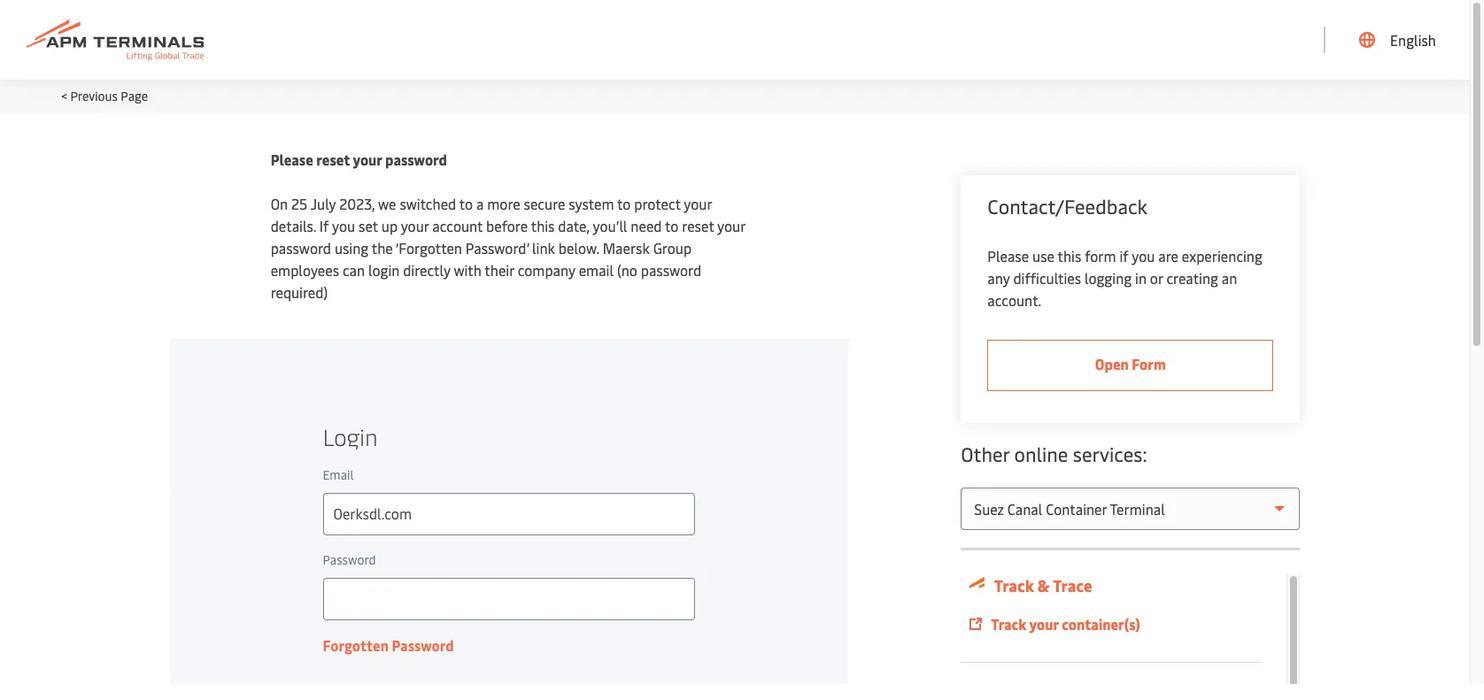 Task type: describe. For each thing, give the bounding box(es) containing it.
in
[[1135, 268, 1147, 288]]

your right protect
[[684, 194, 712, 213]]

2 vertical spatial password
[[641, 260, 701, 280]]

need
[[631, 216, 662, 236]]

account.
[[988, 290, 1042, 310]]

this inside the please use this form if you are experiencing any difficulties logging in or creating an account.
[[1058, 246, 1082, 266]]

track your container(s) link
[[970, 614, 1253, 636]]

login
[[368, 260, 400, 280]]

link
[[532, 238, 555, 258]]

a
[[477, 194, 484, 213]]

online
[[1015, 441, 1068, 468]]

0 vertical spatial reset
[[316, 150, 350, 169]]

track for track & trace
[[994, 575, 1034, 597]]

protect
[[634, 194, 681, 213]]

your right need
[[717, 216, 746, 236]]

if
[[1120, 246, 1129, 266]]

please reset your password
[[271, 150, 447, 169]]

&
[[1038, 575, 1050, 597]]

track your container(s)
[[991, 615, 1141, 634]]

use
[[1033, 246, 1055, 266]]

track for track your container(s)
[[991, 615, 1027, 634]]

are
[[1159, 246, 1179, 266]]

creating
[[1167, 268, 1219, 288]]

0 horizontal spatial to
[[459, 194, 473, 213]]

any
[[988, 268, 1010, 288]]

25
[[291, 194, 307, 213]]

before
[[486, 216, 528, 236]]

details.
[[271, 216, 316, 236]]

trace
[[1053, 575, 1093, 597]]

email
[[579, 260, 614, 280]]

date,
[[558, 216, 590, 236]]

secure
[[524, 194, 565, 213]]

please for please reset your password
[[271, 150, 313, 169]]

you inside on 25 july 2023, we switched to a more secure system to protect your details. if you set up your account before this date, you'll need to reset your password using the 'forgotten password' link below. maersk group employees can login directly with their company email (no password required)
[[332, 216, 355, 236]]

2023,
[[339, 194, 375, 213]]

previous page link
[[70, 88, 148, 105]]

we
[[378, 194, 396, 213]]

container(s)
[[1062, 615, 1141, 634]]

0 horizontal spatial password
[[271, 238, 331, 258]]

maersk
[[603, 238, 650, 258]]

this inside on 25 july 2023, we switched to a more secure system to protect your details. if you set up your account before this date, you'll need to reset your password using the 'forgotten password' link below. maersk group employees can login directly with their company email (no password required)
[[531, 216, 555, 236]]

your up 2023, on the top
[[353, 150, 382, 169]]

system
[[569, 194, 614, 213]]

on 25 july 2023, we switched to a more secure system to protect your details. if you set up your account before this date, you'll need to reset your password using the 'forgotten password' link below. maersk group employees can login directly with their company email (no password required)
[[271, 194, 746, 302]]

please use this form if you are experiencing any difficulties logging in or creating an account.
[[988, 246, 1263, 310]]

contact/feedback
[[988, 193, 1148, 220]]

(no
[[617, 260, 638, 280]]

logging
[[1085, 268, 1132, 288]]

other
[[961, 441, 1010, 468]]

english button
[[1360, 0, 1437, 80]]

your down "&"
[[1030, 615, 1059, 634]]

using
[[335, 238, 369, 258]]



Task type: vqa. For each thing, say whether or not it's contained in the screenshot.
middle to
yes



Task type: locate. For each thing, give the bounding box(es) containing it.
password up employees
[[271, 238, 331, 258]]

1 horizontal spatial you
[[1132, 246, 1155, 266]]

to up the group
[[665, 216, 679, 236]]

you
[[332, 216, 355, 236], [1132, 246, 1155, 266]]

to left a
[[459, 194, 473, 213]]

1 vertical spatial you
[[1132, 246, 1155, 266]]

track down track & trace
[[991, 615, 1027, 634]]

1 vertical spatial please
[[988, 246, 1029, 266]]

directly
[[403, 260, 450, 280]]

with
[[454, 260, 482, 280]]

password down the group
[[641, 260, 701, 280]]

0 vertical spatial you
[[332, 216, 355, 236]]

can
[[343, 260, 365, 280]]

1 vertical spatial reset
[[682, 216, 714, 236]]

reset up july
[[316, 150, 350, 169]]

0 vertical spatial please
[[271, 150, 313, 169]]

services:
[[1073, 441, 1147, 468]]

0 vertical spatial this
[[531, 216, 555, 236]]

page
[[121, 88, 148, 105]]

set
[[359, 216, 378, 236]]

if
[[320, 216, 329, 236]]

switched
[[400, 194, 456, 213]]

'forgotten
[[395, 238, 462, 258]]

this up link
[[531, 216, 555, 236]]

english
[[1391, 30, 1437, 50]]

required)
[[271, 283, 328, 302]]

the
[[372, 238, 393, 258]]

1 horizontal spatial this
[[1058, 246, 1082, 266]]

on
[[271, 194, 288, 213]]

track left "&"
[[994, 575, 1034, 597]]

1 horizontal spatial to
[[617, 194, 631, 213]]

0 horizontal spatial you
[[332, 216, 355, 236]]

below.
[[559, 238, 599, 258]]

to up you'll
[[617, 194, 631, 213]]

july
[[311, 194, 336, 213]]

1 horizontal spatial password
[[385, 150, 447, 169]]

account
[[432, 216, 483, 236]]

this
[[531, 216, 555, 236], [1058, 246, 1082, 266]]

password up switched
[[385, 150, 447, 169]]

reset
[[316, 150, 350, 169], [682, 216, 714, 236]]

an
[[1222, 268, 1237, 288]]

2 horizontal spatial to
[[665, 216, 679, 236]]

0 horizontal spatial please
[[271, 150, 313, 169]]

this right use at the top right
[[1058, 246, 1082, 266]]

form
[[1085, 246, 1116, 266]]

reset inside on 25 july 2023, we switched to a more secure system to protect your details. if you set up your account before this date, you'll need to reset your password using the 'forgotten password' link below. maersk group employees can login directly with their company email (no password required)
[[682, 216, 714, 236]]

reset up the group
[[682, 216, 714, 236]]

difficulties
[[1014, 268, 1081, 288]]

0 vertical spatial password
[[385, 150, 447, 169]]

your right up
[[401, 216, 429, 236]]

0 horizontal spatial this
[[531, 216, 555, 236]]

<
[[61, 88, 67, 105]]

more
[[487, 194, 520, 213]]

2 horizontal spatial password
[[641, 260, 701, 280]]

their
[[485, 260, 514, 280]]

experiencing
[[1182, 246, 1263, 266]]

you'll
[[593, 216, 627, 236]]

password'
[[466, 238, 529, 258]]

your
[[353, 150, 382, 169], [684, 194, 712, 213], [401, 216, 429, 236], [717, 216, 746, 236], [1030, 615, 1059, 634]]

please for please use this form if you are experiencing any difficulties logging in or creating an account.
[[988, 246, 1029, 266]]

please up 25
[[271, 150, 313, 169]]

1 horizontal spatial please
[[988, 246, 1029, 266]]

please inside the please use this form if you are experiencing any difficulties logging in or creating an account.
[[988, 246, 1029, 266]]

0 vertical spatial track
[[994, 575, 1034, 597]]

previous
[[70, 88, 118, 105]]

company
[[518, 260, 575, 280]]

group
[[653, 238, 692, 258]]

please
[[271, 150, 313, 169], [988, 246, 1029, 266]]

1 vertical spatial password
[[271, 238, 331, 258]]

0 horizontal spatial reset
[[316, 150, 350, 169]]

please up any at the right of the page
[[988, 246, 1029, 266]]

1 vertical spatial this
[[1058, 246, 1082, 266]]

to
[[459, 194, 473, 213], [617, 194, 631, 213], [665, 216, 679, 236]]

or
[[1150, 268, 1163, 288]]

track & trace
[[991, 575, 1093, 597]]

1 vertical spatial track
[[991, 615, 1027, 634]]

password
[[385, 150, 447, 169], [271, 238, 331, 258], [641, 260, 701, 280]]

employees
[[271, 260, 339, 280]]

track
[[994, 575, 1034, 597], [991, 615, 1027, 634]]

1 horizontal spatial reset
[[682, 216, 714, 236]]

up
[[382, 216, 398, 236]]

< previous page
[[61, 88, 148, 105]]

you inside the please use this form if you are experiencing any difficulties logging in or creating an account.
[[1132, 246, 1155, 266]]

other online services:
[[961, 441, 1147, 468]]



